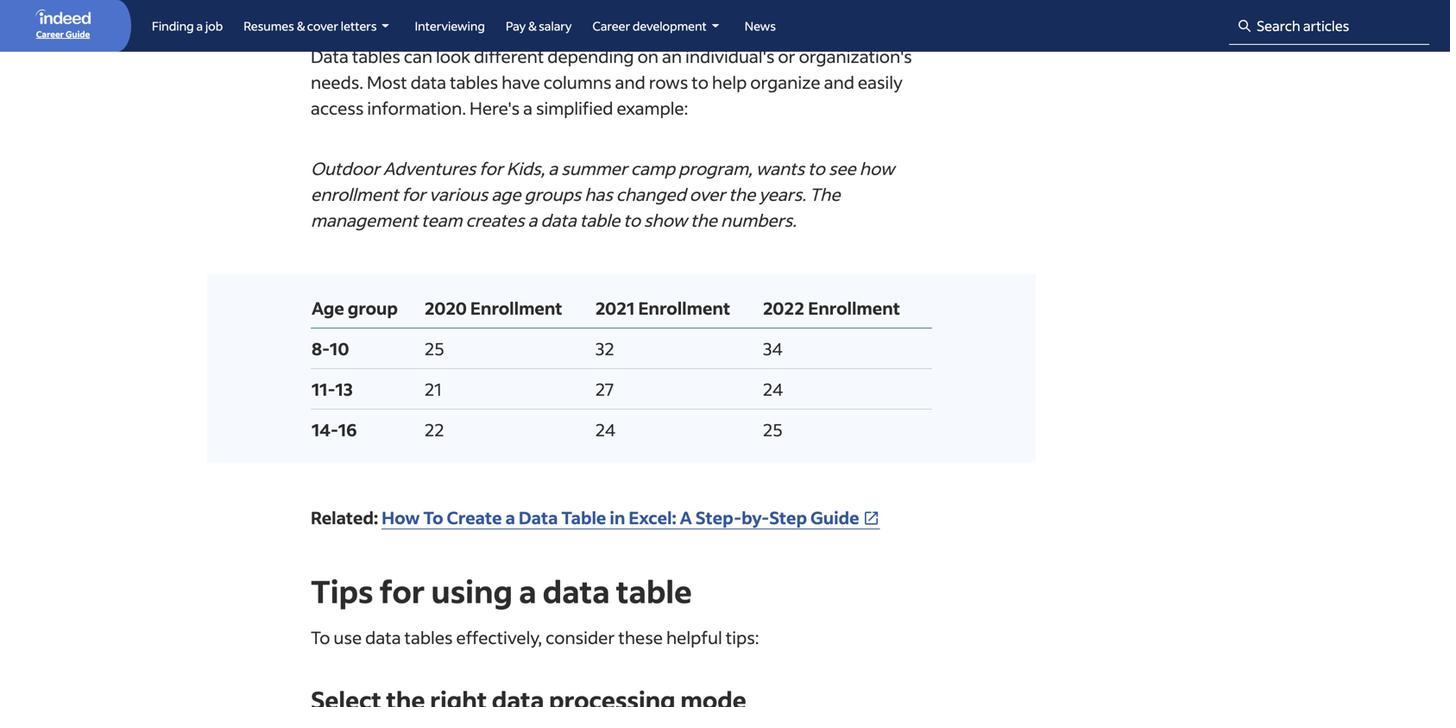 Task type: describe. For each thing, give the bounding box(es) containing it.
have
[[502, 71, 540, 93]]

2 vertical spatial for
[[380, 572, 425, 612]]

easily
[[858, 71, 903, 93]]

1 and from the left
[[615, 71, 645, 93]]

1 vertical spatial table
[[616, 572, 692, 612]]

effectively,
[[456, 627, 542, 649]]

a left job at the left of the page
[[196, 18, 203, 34]]

look
[[436, 45, 471, 67]]

related:
[[311, 507, 378, 529]]

career development button
[[593, 7, 724, 45]]

21
[[425, 378, 442, 401]]

excel:
[[629, 507, 676, 529]]

changed
[[616, 183, 686, 206]]

by-
[[742, 507, 769, 529]]

enrollment for 2022 enrollment
[[808, 297, 900, 319]]

wants
[[756, 157, 805, 180]]

22
[[425, 419, 444, 441]]

using
[[431, 572, 513, 612]]

numbers.
[[721, 209, 797, 231]]

age
[[491, 183, 521, 206]]

to use data tables effectively, consider these helpful tips:
[[311, 627, 759, 649]]

interviewing
[[415, 18, 485, 34]]

an
[[662, 45, 682, 67]]

a down the groups
[[528, 209, 537, 231]]

news link
[[745, 18, 776, 34]]

8-
[[312, 338, 330, 360]]

over
[[690, 183, 725, 206]]

indeed logo image
[[35, 10, 91, 25]]

pay & salary link
[[506, 18, 572, 34]]

Career Guide search bar search field
[[1253, 7, 1429, 45]]

helpful
[[666, 627, 722, 649]]

can
[[404, 45, 433, 67]]

& for resumes
[[297, 18, 305, 34]]

access
[[311, 97, 364, 119]]

data right use
[[365, 627, 401, 649]]

table inside outdoor adventures for kids, a summer camp program, wants to see how enrollment for various age groups has changed over the years. the management team creates a data table to show the numbers.
[[580, 209, 620, 231]]

8-10
[[312, 338, 349, 360]]

11-13
[[312, 378, 353, 401]]

resumes
[[244, 18, 294, 34]]

1 horizontal spatial 25
[[763, 419, 783, 441]]

how
[[860, 157, 895, 180]]

development
[[633, 18, 707, 34]]

table
[[561, 507, 606, 529]]

step
[[769, 507, 807, 529]]

10
[[330, 338, 349, 360]]

step-
[[696, 507, 742, 529]]

summer
[[561, 157, 627, 180]]

2020
[[425, 297, 467, 319]]

13
[[335, 378, 353, 401]]

creates
[[466, 209, 525, 231]]

career guide
[[36, 28, 90, 40]]

a right create
[[505, 507, 515, 529]]

needs.
[[311, 71, 363, 93]]

job
[[205, 18, 223, 34]]

finding
[[152, 18, 194, 34]]

salary
[[539, 18, 572, 34]]

adventures
[[383, 157, 476, 180]]

age
[[312, 297, 344, 319]]

has
[[585, 183, 613, 206]]

2 vertical spatial tables
[[404, 627, 453, 649]]

here's
[[470, 97, 520, 119]]

groups
[[524, 183, 581, 206]]

columns
[[544, 71, 612, 93]]

tips:
[[726, 627, 759, 649]]

group
[[348, 297, 398, 319]]

0 horizontal spatial the
[[691, 209, 717, 231]]

2021 enrollment
[[595, 297, 730, 319]]

data tables can look different depending on an individual's or organization's needs. most data tables have columns and rows to help organize and easily access information. here's a simplified example:
[[311, 45, 912, 119]]

2020 enrollment
[[425, 297, 562, 319]]

0 vertical spatial for
[[479, 157, 503, 180]]

2022 enrollment
[[763, 297, 900, 319]]

create
[[447, 507, 502, 529]]

or
[[778, 45, 796, 67]]

enrollment for 2020 enrollment
[[470, 297, 562, 319]]

0 vertical spatial to
[[423, 507, 443, 529]]

the
[[810, 183, 840, 206]]

0 vertical spatial 24
[[763, 378, 783, 401]]

tips
[[311, 572, 373, 612]]

27
[[595, 378, 614, 401]]

outdoor adventures for kids, a summer camp program, wants to see how enrollment for various age groups has changed over the years. the management team creates a data table to show the numbers.
[[311, 157, 895, 231]]



Task type: locate. For each thing, give the bounding box(es) containing it.
11-
[[312, 378, 335, 401]]

25 down 34
[[763, 419, 783, 441]]

guide inside career guide link
[[66, 28, 90, 40]]

finding a job link
[[152, 18, 223, 34]]

career for career guide
[[36, 28, 64, 40]]

information.
[[367, 97, 466, 119]]

how to create a data table in excel: a step-by-step guide link
[[382, 507, 880, 530]]

14-16
[[312, 419, 357, 441]]

2022
[[763, 297, 805, 319]]

depending
[[548, 45, 634, 67]]

0 vertical spatial tables
[[352, 45, 400, 67]]

and
[[615, 71, 645, 93], [824, 71, 854, 93]]

a down have
[[523, 97, 533, 119]]

1 horizontal spatial career
[[593, 18, 630, 34]]

for
[[479, 157, 503, 180], [402, 183, 426, 206], [380, 572, 425, 612]]

data up consider
[[543, 572, 610, 612]]

the
[[729, 183, 756, 206], [691, 209, 717, 231]]

enrollment right 2020
[[470, 297, 562, 319]]

a up the groups
[[548, 157, 558, 180]]

1 vertical spatial to
[[808, 157, 825, 180]]

in
[[610, 507, 625, 529]]

different
[[474, 45, 544, 67]]

0 horizontal spatial to
[[311, 627, 330, 649]]

pay
[[506, 18, 526, 34]]

0 horizontal spatial 24
[[595, 419, 616, 441]]

14-
[[312, 419, 338, 441]]

a up to use data tables effectively, consider these helpful tips:
[[519, 572, 537, 612]]

1 vertical spatial the
[[691, 209, 717, 231]]

&
[[297, 18, 305, 34], [528, 18, 536, 34]]

1 horizontal spatial and
[[824, 71, 854, 93]]

career inside dropdown button
[[593, 18, 630, 34]]

the down over
[[691, 209, 717, 231]]

0 vertical spatial the
[[729, 183, 756, 206]]

None search field
[[1229, 7, 1429, 45]]

1 & from the left
[[297, 18, 305, 34]]

finding a job
[[152, 18, 223, 34]]

simplified
[[536, 97, 613, 119]]

see
[[829, 157, 856, 180]]

1 vertical spatial data
[[519, 507, 558, 529]]

how to create a data table in excel: a step-by-step guide
[[382, 507, 859, 529]]

1 horizontal spatial guide
[[811, 507, 859, 529]]

data inside data tables can look different depending on an individual's or organization's needs. most data tables have columns and rows to help organize and easily access information. here's a simplified example:
[[411, 71, 446, 93]]

for down adventures
[[402, 183, 426, 206]]

0 vertical spatial guide
[[66, 28, 90, 40]]

1 horizontal spatial data
[[519, 507, 558, 529]]

enrollment
[[311, 183, 399, 206]]

1 vertical spatial 25
[[763, 419, 783, 441]]

outdoor
[[311, 157, 380, 180]]

for right tips
[[380, 572, 425, 612]]

career for career development
[[593, 18, 630, 34]]

0 horizontal spatial career
[[36, 28, 64, 40]]

2 horizontal spatial to
[[808, 157, 825, 180]]

resumes & cover letters button
[[244, 7, 394, 45]]

& for pay
[[528, 18, 536, 34]]

show
[[644, 209, 687, 231]]

example:
[[617, 97, 688, 119]]

camp
[[631, 157, 675, 180]]

0 horizontal spatial guide
[[66, 28, 90, 40]]

2 enrollment from the left
[[638, 297, 730, 319]]

1 horizontal spatial to
[[423, 507, 443, 529]]

25 up "21"
[[425, 338, 444, 360]]

enrollment right 2022
[[808, 297, 900, 319]]

pay & salary
[[506, 18, 572, 34]]

organize
[[750, 71, 821, 93]]

on
[[638, 45, 659, 67]]

to down changed
[[624, 209, 641, 231]]

tips for using a data table
[[311, 572, 692, 612]]

0 vertical spatial to
[[692, 71, 709, 93]]

resumes & cover letters
[[244, 18, 377, 34]]

1 horizontal spatial enrollment
[[638, 297, 730, 319]]

to inside data tables can look different depending on an individual's or organization's needs. most data tables have columns and rows to help organize and easily access information. here's a simplified example:
[[692, 71, 709, 93]]

enrollment right 2021
[[638, 297, 730, 319]]

data
[[311, 45, 349, 67], [519, 507, 558, 529]]

0 vertical spatial data
[[311, 45, 349, 67]]

0 horizontal spatial and
[[615, 71, 645, 93]]

data inside outdoor adventures for kids, a summer camp program, wants to see how enrollment for various age groups has changed over the years. the management team creates a data table to show the numbers.
[[541, 209, 577, 231]]

letters
[[341, 18, 377, 34]]

1 vertical spatial guide
[[811, 507, 859, 529]]

0 horizontal spatial 25
[[425, 338, 444, 360]]

0 vertical spatial table
[[580, 209, 620, 231]]

tables up here's on the left top of page
[[450, 71, 498, 93]]

data
[[411, 71, 446, 93], [541, 209, 577, 231], [543, 572, 610, 612], [365, 627, 401, 649]]

individual's
[[685, 45, 775, 67]]

tables up most
[[352, 45, 400, 67]]

enrollment
[[470, 297, 562, 319], [638, 297, 730, 319], [808, 297, 900, 319]]

rows
[[649, 71, 688, 93]]

for up age
[[479, 157, 503, 180]]

0 vertical spatial 25
[[425, 338, 444, 360]]

career guide link
[[0, 0, 131, 52]]

table up the these at the left bottom of the page
[[616, 572, 692, 612]]

team
[[421, 209, 462, 231]]

to
[[423, 507, 443, 529], [311, 627, 330, 649]]

& inside dropdown button
[[297, 18, 305, 34]]

2 vertical spatial to
[[624, 209, 641, 231]]

how
[[382, 507, 420, 529]]

and down organization's
[[824, 71, 854, 93]]

to right how
[[423, 507, 443, 529]]

data down the groups
[[541, 209, 577, 231]]

2 & from the left
[[528, 18, 536, 34]]

34
[[763, 338, 783, 360]]

0 horizontal spatial data
[[311, 45, 349, 67]]

table down 'has'
[[580, 209, 620, 231]]

guide down indeed logo
[[66, 28, 90, 40]]

cover
[[307, 18, 338, 34]]

0 horizontal spatial enrollment
[[470, 297, 562, 319]]

career development
[[593, 18, 707, 34]]

& right 'pay'
[[528, 18, 536, 34]]

table
[[580, 209, 620, 231], [616, 572, 692, 612]]

1 horizontal spatial &
[[528, 18, 536, 34]]

these
[[618, 627, 663, 649]]

1 vertical spatial tables
[[450, 71, 498, 93]]

1 horizontal spatial the
[[729, 183, 756, 206]]

2 horizontal spatial enrollment
[[808, 297, 900, 319]]

news
[[745, 18, 776, 34]]

to left see
[[808, 157, 825, 180]]

guide inside how to create a data table in excel: a step-by-step guide link
[[811, 507, 859, 529]]

tables down using
[[404, 627, 453, 649]]

24 down 27
[[595, 419, 616, 441]]

0 horizontal spatial to
[[624, 209, 641, 231]]

24
[[763, 378, 783, 401], [595, 419, 616, 441]]

3 enrollment from the left
[[808, 297, 900, 319]]

1 horizontal spatial 24
[[763, 378, 783, 401]]

& left the cover
[[297, 18, 305, 34]]

career down indeed logo
[[36, 28, 64, 40]]

24 down 34
[[763, 378, 783, 401]]

1 vertical spatial for
[[402, 183, 426, 206]]

to
[[692, 71, 709, 93], [808, 157, 825, 180], [624, 209, 641, 231]]

data left table
[[519, 507, 558, 529]]

career up depending
[[593, 18, 630, 34]]

organization's
[[799, 45, 912, 67]]

data down can
[[411, 71, 446, 93]]

use
[[334, 627, 362, 649]]

32
[[595, 338, 614, 360]]

1 vertical spatial 24
[[595, 419, 616, 441]]

various
[[429, 183, 488, 206]]

to left use
[[311, 627, 330, 649]]

help
[[712, 71, 747, 93]]

2 and from the left
[[824, 71, 854, 93]]

0 horizontal spatial &
[[297, 18, 305, 34]]

1 enrollment from the left
[[470, 297, 562, 319]]

to left help
[[692, 71, 709, 93]]

enrollment for 2021 enrollment
[[638, 297, 730, 319]]

data inside data tables can look different depending on an individual's or organization's needs. most data tables have columns and rows to help organize and easily access information. here's a simplified example:
[[311, 45, 349, 67]]

1 horizontal spatial to
[[692, 71, 709, 93]]

and down on
[[615, 71, 645, 93]]

age group
[[312, 297, 398, 319]]

years.
[[759, 183, 806, 206]]

16
[[338, 419, 357, 441]]

management
[[311, 209, 418, 231]]

data up needs.
[[311, 45, 349, 67]]

1 vertical spatial to
[[311, 627, 330, 649]]

a inside data tables can look different depending on an individual's or organization's needs. most data tables have columns and rows to help organize and easily access information. here's a simplified example:
[[523, 97, 533, 119]]

a
[[680, 507, 692, 529]]

a
[[196, 18, 203, 34], [523, 97, 533, 119], [548, 157, 558, 180], [528, 209, 537, 231], [505, 507, 515, 529], [519, 572, 537, 612]]

the up numbers.
[[729, 183, 756, 206]]

guide right the step
[[811, 507, 859, 529]]



Task type: vqa. For each thing, say whether or not it's contained in the screenshot.
This
no



